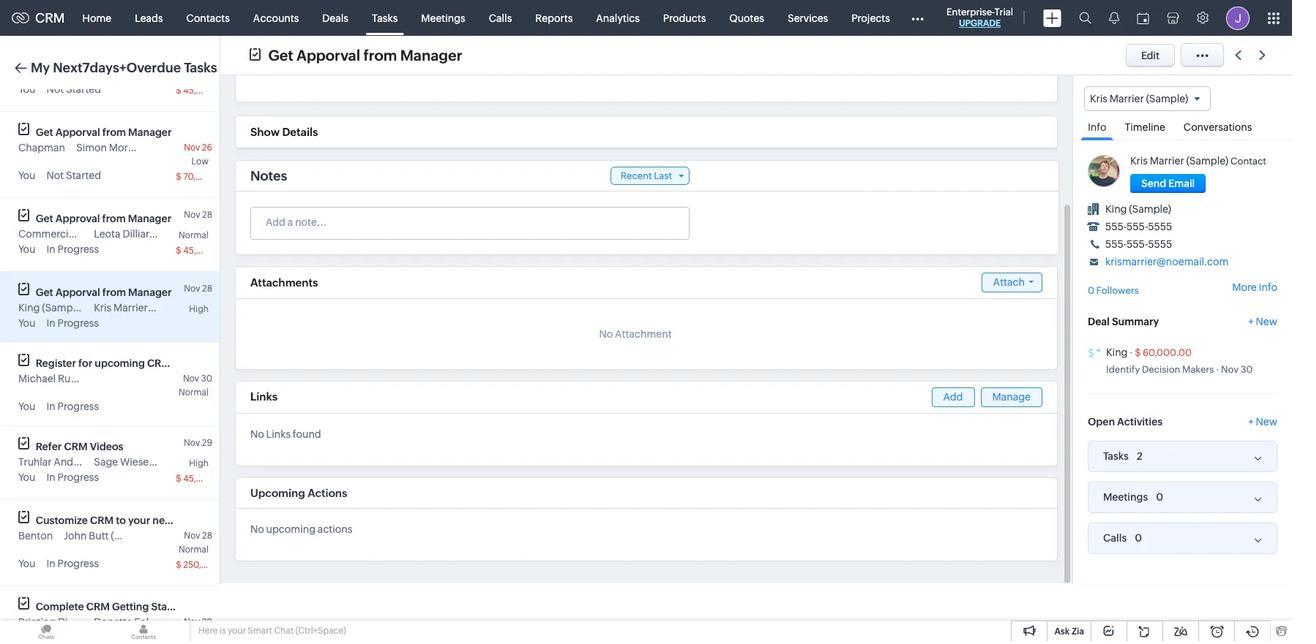 Task type: vqa. For each thing, say whether or not it's contained in the screenshot.


Task type: locate. For each thing, give the bounding box(es) containing it.
home link
[[71, 0, 123, 36]]

calendar image
[[1137, 12, 1149, 24]]

recent last
[[621, 171, 672, 182]]

accounts link
[[241, 0, 311, 36]]

krismarrier@noemail.com
[[1105, 256, 1229, 268]]

simon left morasca
[[76, 142, 107, 154]]

progress down truhlar and truhlar attys
[[58, 472, 99, 484]]

6 you from the top
[[18, 472, 35, 484]]

products link
[[651, 0, 718, 36]]

1 horizontal spatial truhlar
[[75, 457, 109, 468]]

1 vertical spatial upcoming
[[266, 524, 316, 536]]

in down and at the bottom left of the page
[[46, 472, 55, 484]]

king (sample) up register
[[18, 302, 84, 314]]

1 vertical spatial 29
[[202, 618, 212, 628]]

2 vertical spatial 28
[[202, 531, 212, 542]]

1 horizontal spatial 0
[[1135, 533, 1142, 544]]

info left timeline
[[1088, 122, 1106, 133]]

crm for videos
[[64, 441, 88, 453]]

deal
[[1088, 316, 1110, 328]]

profile element
[[1217, 0, 1258, 36]]

2 new from the top
[[1256, 416, 1277, 428]]

apporval
[[296, 46, 360, 63], [56, 127, 100, 138], [56, 287, 100, 299]]

(sample) up krismarrier@noemail.com link
[[1129, 204, 1171, 215]]

0 horizontal spatial get apporval from manager
[[36, 287, 172, 299]]

my next7days+overdue tasks
[[31, 60, 217, 75]]

no links found
[[250, 429, 321, 441]]

no
[[599, 329, 613, 340], [250, 429, 264, 441], [250, 524, 264, 536]]

0 vertical spatial 29
[[202, 438, 212, 449]]

1 horizontal spatial kris
[[1090, 93, 1108, 105]]

no attachment
[[599, 329, 672, 340]]

0 horizontal spatial truhlar
[[18, 457, 52, 468]]

2 $ 45,000.00 from the top
[[176, 246, 228, 256]]

1 not from the top
[[46, 83, 64, 95]]

$ left 250,000.00
[[176, 561, 181, 571]]

truhlar down refer crm videos
[[75, 457, 109, 468]]

you down truhlar and truhlar attys
[[18, 472, 35, 484]]

2 high from the top
[[189, 459, 209, 469]]

0 vertical spatial $ 45,000.00
[[176, 86, 228, 96]]

1 in from the top
[[46, 244, 55, 255]]

30 down webinars
[[201, 374, 212, 384]]

nov up $ 250,000.00
[[184, 531, 200, 542]]

show
[[254, 126, 283, 138]]

progress for press
[[58, 244, 99, 255]]

1 vertical spatial tasks
[[184, 60, 217, 75]]

to
[[116, 515, 126, 527]]

1 vertical spatial 5555
[[1148, 239, 1172, 250]]

(sample) down steps
[[163, 617, 205, 629]]

crm up truhlar and truhlar attys
[[64, 441, 88, 453]]

no for attachments
[[599, 329, 613, 340]]

king
[[1105, 204, 1127, 215], [18, 302, 40, 314], [1106, 347, 1128, 358]]

manager down leota dilliard (sample)
[[128, 287, 172, 299]]

$ for customize crm to your needs
[[176, 561, 181, 571]]

kris up info link
[[1090, 93, 1108, 105]]

3 you from the top
[[18, 244, 35, 255]]

2 45,000.00 from the top
[[183, 246, 228, 256]]

upcoming up michael ruta (sample) normal
[[95, 358, 145, 370]]

getting
[[112, 602, 149, 613]]

progress down ruta
[[58, 401, 99, 413]]

john
[[64, 531, 87, 542]]

crm up dimensions
[[86, 602, 110, 613]]

no left found
[[250, 429, 264, 441]]

30 inside register for upcoming crm webinars nov 30
[[201, 374, 212, 384]]

2 29 from the top
[[202, 618, 212, 628]]

you for truhlar and truhlar attys
[[18, 472, 35, 484]]

kris marrier (sample) up timeline "link"
[[1090, 93, 1188, 105]]

in progress down 'john' on the left of the page
[[46, 559, 99, 570]]

$ down leota dilliard (sample)
[[176, 246, 181, 256]]

not
[[46, 83, 64, 95], [46, 170, 64, 182]]

1 vertical spatial meetings
[[1103, 492, 1148, 504]]

apporval inside get apporval from manager nov 26
[[56, 127, 100, 138]]

555-
[[1105, 221, 1127, 233], [1127, 221, 1148, 233], [1105, 239, 1127, 250], [1127, 239, 1148, 250]]

not down my
[[46, 83, 64, 95]]

3 in from the top
[[46, 401, 55, 413]]

$ down sage wieser (sample)
[[176, 474, 181, 485]]

crm inside customize crm to your needs nov 28
[[90, 515, 114, 527]]

quotes
[[729, 12, 764, 24]]

(sample) up timeline "link"
[[1146, 93, 1188, 105]]

1 vertical spatial ·
[[1216, 364, 1219, 375]]

upcoming down upcoming actions
[[266, 524, 316, 536]]

edit
[[1141, 49, 1160, 61]]

task
[[302, 64, 323, 76]]

2 vertical spatial king
[[1106, 347, 1128, 358]]

upcoming
[[95, 358, 145, 370], [266, 524, 316, 536]]

$ 45,000.00 up 26
[[176, 86, 228, 96]]

1 horizontal spatial king (sample)
[[1105, 204, 1171, 215]]

Add a note... field
[[251, 215, 688, 230]]

45,000.00 up 26
[[183, 86, 228, 96]]

3 28 from the top
[[202, 531, 212, 542]]

0 vertical spatial king (sample)
[[1105, 204, 1171, 215]]

0 horizontal spatial upcoming
[[95, 358, 145, 370]]

0 vertical spatial started
[[66, 83, 101, 95]]

1 vertical spatial 555-555-5555
[[1105, 239, 1172, 250]]

contact
[[1231, 156, 1266, 167]]

low
[[191, 157, 209, 167]]

kris down timeline
[[1130, 155, 1148, 167]]

from up jacob
[[363, 46, 397, 63]]

crm inside register for upcoming crm webinars nov 30
[[147, 358, 171, 370]]

1 horizontal spatial calls
[[1103, 533, 1127, 545]]

you down chapman
[[18, 170, 35, 182]]

in down michael
[[46, 401, 55, 413]]

4 you from the top
[[18, 318, 35, 329]]

progress up for
[[58, 318, 99, 329]]

1 horizontal spatial marrier
[[1110, 93, 1144, 105]]

+
[[1248, 316, 1254, 328], [1248, 416, 1254, 428]]

555-555-5555 up krismarrier@noemail.com link
[[1105, 239, 1172, 250]]

1 555-555-5555 from the top
[[1105, 221, 1172, 233]]

28 for kris marrier (sample)
[[202, 284, 212, 294]]

2 vertical spatial marrier
[[113, 302, 148, 314]]

0 vertical spatial calls
[[489, 12, 512, 24]]

customize
[[36, 515, 88, 527]]

king up identify
[[1106, 347, 1128, 358]]

1 vertical spatial apporval
[[56, 127, 100, 138]]

get
[[268, 46, 293, 63], [36, 127, 53, 138], [36, 213, 53, 225], [36, 287, 53, 299]]

high
[[189, 305, 209, 315], [189, 459, 209, 469]]

search element
[[1070, 0, 1100, 36]]

butt
[[89, 531, 109, 542]]

0 horizontal spatial ·
[[1130, 347, 1133, 358]]

1 horizontal spatial kris marrier (sample)
[[1090, 93, 1188, 105]]

truhlar down refer at left bottom
[[18, 457, 52, 468]]

0 vertical spatial info
[[1088, 122, 1106, 133]]

king (sample) link
[[1105, 204, 1171, 215]]

2 vertical spatial apporval
[[56, 287, 100, 299]]

ask zia
[[1054, 627, 1084, 638]]

1 horizontal spatial get apporval from manager
[[268, 46, 462, 63]]

deal summary
[[1088, 316, 1159, 328]]

Other Modules field
[[902, 6, 933, 30]]

1 nov 28 from the top
[[184, 210, 212, 220]]

+ new
[[1248, 316, 1277, 328], [1248, 416, 1277, 428]]

progress down 'john' on the left of the page
[[58, 559, 99, 570]]

0 vertical spatial meetings
[[421, 12, 465, 24]]

projects
[[851, 12, 890, 24]]

notes
[[250, 168, 287, 184]]

found
[[293, 429, 321, 441]]

previous record image
[[1235, 51, 1242, 60]]

1 28 from the top
[[202, 210, 212, 220]]

0 horizontal spatial 30
[[201, 374, 212, 384]]

nov
[[184, 143, 200, 153], [184, 210, 200, 220], [184, 284, 200, 294], [1221, 364, 1239, 375], [183, 374, 199, 384], [184, 438, 200, 449], [184, 531, 200, 542], [184, 618, 200, 628]]

nov 28 for leota dilliard (sample)
[[184, 210, 212, 220]]

0 horizontal spatial info
[[1088, 122, 1106, 133]]

chats image
[[0, 621, 92, 642]]

1 progress from the top
[[58, 244, 99, 255]]

0 vertical spatial tasks
[[372, 12, 398, 24]]

you down commercial
[[18, 244, 35, 255]]

manager up "simon morasca (sample)"
[[128, 127, 172, 138]]

Kris Marrier (Sample) field
[[1084, 86, 1211, 111]]

meetings left calls link
[[421, 12, 465, 24]]

0 horizontal spatial king (sample)
[[18, 302, 84, 314]]

·
[[1130, 347, 1133, 358], [1216, 364, 1219, 375]]

70,000.00
[[183, 172, 227, 182]]

you for commercial press
[[18, 244, 35, 255]]

register
[[36, 358, 76, 370]]

kris
[[1090, 93, 1108, 105], [1130, 155, 1148, 167], [94, 302, 111, 314]]

0 horizontal spatial 0
[[1088, 286, 1094, 297]]

1 vertical spatial king
[[18, 302, 40, 314]]

$ 45,000.00
[[176, 86, 228, 96], [176, 246, 228, 256], [176, 474, 228, 485]]

5555 up krismarrier@noemail.com link
[[1148, 239, 1172, 250]]

manager inside get apporval from manager nov 26
[[128, 127, 172, 138]]

in up register
[[46, 318, 55, 329]]

$ 45,000.00 for get approval from manager
[[176, 246, 228, 256]]

0 vertical spatial not started
[[46, 83, 101, 95]]

4 in from the top
[[46, 472, 55, 484]]

not started down my
[[46, 83, 101, 95]]

simon
[[420, 65, 451, 77], [76, 142, 107, 154]]

1 vertical spatial $ 45,000.00
[[176, 246, 228, 256]]

0 vertical spatial get apporval from manager
[[268, 46, 462, 63]]

2 28 from the top
[[202, 284, 212, 294]]

king up krismarrier@noemail.com
[[1105, 204, 1127, 215]]

progress
[[58, 244, 99, 255], [58, 318, 99, 329], [58, 401, 99, 413], [58, 472, 99, 484], [58, 559, 99, 570]]

normal up $ 250,000.00
[[179, 545, 209, 556]]

not started for $ 45,000.00
[[46, 83, 101, 95]]

+ new link
[[1248, 316, 1277, 335]]

3 $ 45,000.00 from the top
[[176, 474, 228, 485]]

5 in progress from the top
[[46, 559, 99, 570]]

1 new from the top
[[1256, 316, 1277, 328]]

1 normal from the top
[[179, 231, 209, 241]]

nov inside register for upcoming crm webinars nov 30
[[183, 374, 199, 384]]

no left 'attachment'
[[599, 329, 613, 340]]

manage link
[[981, 388, 1042, 408]]

0 vertical spatial upcoming
[[95, 358, 145, 370]]

1 vertical spatial kris
[[1130, 155, 1148, 167]]

conversations
[[1184, 122, 1252, 133]]

not started for $ 70,000.00
[[46, 170, 101, 182]]

2 truhlar from the left
[[75, 457, 109, 468]]

kris up register for upcoming crm webinars nov 30 in the bottom of the page
[[94, 302, 111, 314]]

2 horizontal spatial 0
[[1156, 492, 1163, 503]]

0 horizontal spatial tasks
[[184, 60, 217, 75]]

(sample) down for
[[82, 373, 124, 385]]

0 vertical spatial +
[[1248, 316, 1254, 328]]

(sample) inside michael ruta (sample) normal
[[82, 373, 124, 385]]

simon morasca (sample)
[[76, 142, 194, 154]]

nov down steps
[[184, 618, 200, 628]]

$ right king link at the right of page
[[1135, 347, 1141, 358]]

next record image
[[1259, 51, 1269, 60]]

1 vertical spatial info
[[1259, 282, 1277, 294]]

1 vertical spatial 0
[[1156, 492, 1163, 503]]

upcoming
[[250, 488, 305, 500]]

edit button
[[1126, 44, 1175, 67]]

1 + from the top
[[1248, 316, 1254, 328]]

2 vertical spatial $ 45,000.00
[[176, 474, 228, 485]]

45,000.00 down the nov 29
[[183, 474, 228, 485]]

started up approval
[[66, 170, 101, 182]]

1 horizontal spatial upcoming
[[266, 524, 316, 536]]

from up morasca
[[102, 127, 126, 138]]

$ 45,000.00 down the nov 29
[[176, 474, 228, 485]]

nov down webinars
[[183, 374, 199, 384]]

marrier up register for upcoming crm webinars nov 30 in the bottom of the page
[[113, 302, 148, 314]]

1 vertical spatial not started
[[46, 170, 101, 182]]

not started
[[46, 83, 101, 95], [46, 170, 101, 182]]

1 horizontal spatial 30
[[1241, 364, 1253, 375]]

king up register
[[18, 302, 40, 314]]

$ 45,000.00 down leota dilliard (sample)
[[176, 246, 228, 256]]

king (sample) up krismarrier@noemail.com link
[[1105, 204, 1171, 215]]

no down "upcoming"
[[250, 524, 264, 536]]

$ for get apporval from manager
[[176, 172, 181, 182]]

meetings down 2
[[1103, 492, 1148, 504]]

0 horizontal spatial simon
[[76, 142, 107, 154]]

you
[[18, 83, 35, 95], [18, 170, 35, 182], [18, 244, 35, 255], [18, 318, 35, 329], [18, 401, 35, 413], [18, 472, 35, 484], [18, 559, 35, 570]]

1 vertical spatial marrier
[[1150, 155, 1184, 167]]

no upcoming actions
[[250, 524, 352, 536]]

1 vertical spatial no
[[250, 429, 264, 441]]

0 for meetings
[[1156, 492, 1163, 503]]

nov down leota dilliard (sample)
[[184, 284, 200, 294]]

3 45,000.00 from the top
[[183, 474, 228, 485]]

1 vertical spatial normal
[[179, 388, 209, 398]]

2 vertical spatial normal
[[179, 545, 209, 556]]

not started down chapman
[[46, 170, 101, 182]]

2 not from the top
[[46, 170, 64, 182]]

manager up leota dilliard (sample)
[[128, 213, 171, 225]]

0 vertical spatial kris marrier (sample)
[[1090, 93, 1188, 105]]

progress down 'press'
[[58, 244, 99, 255]]

started for $ 45,000.00
[[66, 83, 101, 95]]

2 horizontal spatial marrier
[[1150, 155, 1184, 167]]

60,000.00
[[1143, 347, 1192, 358]]

2 not started from the top
[[46, 170, 101, 182]]

0 vertical spatial marrier
[[1110, 93, 1144, 105]]

1 vertical spatial started
[[66, 170, 101, 182]]

john butt (sample)
[[64, 531, 153, 542]]

in down benton
[[46, 559, 55, 570]]

1 vertical spatial 45,000.00
[[183, 246, 228, 256]]

links left found
[[266, 429, 291, 441]]

crm inside complete crm getting started steps nov 29
[[86, 602, 110, 613]]

2 vertical spatial 45,000.00
[[183, 474, 228, 485]]

4 progress from the top
[[58, 472, 99, 484]]

tasks down contacts link
[[184, 60, 217, 75]]

(sample) up webinars
[[150, 302, 192, 314]]

2 nov 28 from the top
[[184, 284, 212, 294]]

1 vertical spatial + new
[[1248, 416, 1277, 428]]

you for king (sample)
[[18, 318, 35, 329]]

· right king link at the right of page
[[1130, 347, 1133, 358]]

apporval up chapman
[[56, 127, 100, 138]]

kris marrier (sample) up register for upcoming crm webinars nov 30 in the bottom of the page
[[94, 302, 192, 314]]

2 in from the top
[[46, 318, 55, 329]]

0 vertical spatial 28
[[202, 210, 212, 220]]

555-555-5555 down king (sample) link
[[1105, 221, 1172, 233]]

7 you from the top
[[18, 559, 35, 570]]

high down the nov 29
[[189, 459, 209, 469]]

started down next7days+overdue
[[66, 83, 101, 95]]

1 not started from the top
[[46, 83, 101, 95]]

in progress for and
[[46, 472, 99, 484]]

actions
[[308, 488, 347, 500]]

owner
[[325, 64, 357, 76]]

you down benton
[[18, 559, 35, 570]]

1 in progress from the top
[[46, 244, 99, 255]]

more info
[[1232, 282, 1277, 294]]

3 normal from the top
[[179, 545, 209, 556]]

marrier inside field
[[1110, 93, 1144, 105]]

leota dilliard (sample)
[[94, 228, 200, 240]]

in progress
[[46, 244, 99, 255], [46, 318, 99, 329], [46, 401, 99, 413], [46, 472, 99, 484], [46, 559, 99, 570]]

nov inside complete crm getting started steps nov 29
[[184, 618, 200, 628]]

1 vertical spatial kris marrier (sample)
[[94, 302, 192, 314]]

in progress down ruta
[[46, 401, 99, 413]]

0 vertical spatial not
[[46, 83, 64, 95]]

your
[[128, 515, 150, 527], [228, 627, 246, 637]]

not for $ 45,000.00
[[46, 83, 64, 95]]

and
[[54, 457, 73, 468]]

2 vertical spatial tasks
[[1103, 451, 1129, 463]]

dimensions
[[58, 617, 114, 629]]

1 5555 from the top
[[1148, 221, 1172, 233]]

in progress down truhlar and truhlar attys
[[46, 472, 99, 484]]

(sample)
[[1146, 93, 1188, 105], [152, 142, 194, 154], [1186, 155, 1228, 167], [1129, 204, 1171, 215], [158, 228, 200, 240], [42, 302, 84, 314], [150, 302, 192, 314], [82, 373, 124, 385], [155, 457, 197, 468], [111, 531, 153, 542], [163, 617, 205, 629]]

0 horizontal spatial your
[[128, 515, 150, 527]]

your right to
[[128, 515, 150, 527]]

get down the accounts
[[268, 46, 293, 63]]

sage wieser (sample)
[[94, 457, 197, 468]]

apporval up task owner
[[296, 46, 360, 63]]

30 down + new 'link'
[[1241, 364, 1253, 375]]

2 in progress from the top
[[46, 318, 99, 329]]

tasks
[[372, 12, 398, 24], [184, 60, 217, 75], [1103, 451, 1129, 463]]

normal down webinars
[[179, 388, 209, 398]]

2 vertical spatial 0
[[1135, 533, 1142, 544]]

4 in progress from the top
[[46, 472, 99, 484]]

crm
[[35, 10, 65, 26], [147, 358, 171, 370], [64, 441, 88, 453], [90, 515, 114, 527], [86, 602, 110, 613]]

started for $ 70,000.00
[[66, 170, 101, 182]]

3 progress from the top
[[58, 401, 99, 413]]

2 you from the top
[[18, 170, 35, 182]]

crm up butt at the left
[[90, 515, 114, 527]]

1 horizontal spatial ·
[[1216, 364, 1219, 375]]

in progress down commercial press
[[46, 244, 99, 255]]

1 vertical spatial nov 28
[[184, 284, 212, 294]]

0 vertical spatial nov 28
[[184, 210, 212, 220]]

0 vertical spatial kris
[[1090, 93, 1108, 105]]

$ for refer crm videos
[[176, 474, 181, 485]]

2 horizontal spatial kris
[[1130, 155, 1148, 167]]

marrier down timeline
[[1150, 155, 1184, 167]]

0 vertical spatial new
[[1256, 316, 1277, 328]]

in progress for press
[[46, 244, 99, 255]]

progress for and
[[58, 472, 99, 484]]

recent
[[621, 171, 652, 182]]

0 vertical spatial 5555
[[1148, 221, 1172, 233]]

0 vertical spatial your
[[128, 515, 150, 527]]

1 vertical spatial your
[[228, 627, 246, 637]]

2 progress from the top
[[58, 318, 99, 329]]

0 horizontal spatial marrier
[[113, 302, 148, 314]]

0 vertical spatial normal
[[179, 231, 209, 241]]

$ left the 70,000.00
[[176, 172, 181, 182]]

None button
[[1130, 174, 1206, 193]]

1 you from the top
[[18, 83, 35, 95]]

$ for get approval from manager
[[176, 246, 181, 256]]

0 for calls
[[1135, 533, 1142, 544]]

0 horizontal spatial kris marrier (sample)
[[94, 302, 192, 314]]

0 vertical spatial simon
[[420, 65, 451, 77]]

30 inside king · $ 60,000.00 identify decision makers · nov 30
[[1241, 364, 1253, 375]]

0 vertical spatial high
[[189, 305, 209, 315]]

1 + new from the top
[[1248, 316, 1277, 328]]

quotes link
[[718, 0, 776, 36]]

normal for customize crm to your needs
[[179, 545, 209, 556]]

1 high from the top
[[189, 305, 209, 315]]

links
[[250, 391, 277, 403], [266, 429, 291, 441]]

2 normal from the top
[[179, 388, 209, 398]]

2 horizontal spatial tasks
[[1103, 451, 1129, 463]]

nov inside king · $ 60,000.00 identify decision makers · nov 30
[[1221, 364, 1239, 375]]

simon right jacob
[[420, 65, 451, 77]]

your inside customize crm to your needs nov 28
[[128, 515, 150, 527]]

0 vertical spatial + new
[[1248, 316, 1277, 328]]

$ 45,000.00 for refer crm videos
[[176, 474, 228, 485]]

crm for getting
[[86, 602, 110, 613]]

contacts image
[[97, 621, 190, 642]]

conversations link
[[1176, 111, 1259, 140]]

0 horizontal spatial kris
[[94, 302, 111, 314]]

1 vertical spatial links
[[266, 429, 291, 441]]

0 vertical spatial ·
[[1130, 347, 1133, 358]]

high up webinars
[[189, 305, 209, 315]]

0 vertical spatial king
[[1105, 204, 1127, 215]]

normal right dilliard
[[179, 231, 209, 241]]

create menu image
[[1043, 9, 1061, 27]]

high for sage wieser (sample)
[[189, 459, 209, 469]]

marrier up timeline "link"
[[1110, 93, 1144, 105]]

45,000.00 down leota dilliard (sample)
[[183, 246, 228, 256]]

task owner
[[302, 64, 357, 76]]



Task type: describe. For each thing, give the bounding box(es) containing it.
register for upcoming crm webinars nov 30
[[36, 358, 219, 384]]

contacts
[[186, 12, 230, 24]]

progress for (sample)
[[58, 318, 99, 329]]

attach link
[[981, 273, 1042, 293]]

show details
[[254, 126, 322, 138]]

videos
[[90, 441, 123, 453]]

crm for to
[[90, 515, 114, 527]]

1 horizontal spatial simon
[[420, 65, 451, 77]]

projects link
[[840, 0, 902, 36]]

wieser
[[120, 457, 153, 468]]

2 555-555-5555 from the top
[[1105, 239, 1172, 250]]

kris inside field
[[1090, 93, 1108, 105]]

kris marrier (sample) inside field
[[1090, 93, 1188, 105]]

manage
[[992, 392, 1031, 403]]

refer crm videos
[[36, 441, 123, 453]]

+ inside 'link'
[[1248, 316, 1254, 328]]

0 followers
[[1088, 286, 1139, 297]]

started inside complete crm getting started steps nov 29
[[151, 602, 187, 613]]

5 progress from the top
[[58, 559, 99, 570]]

leads
[[135, 12, 163, 24]]

needs
[[152, 515, 182, 527]]

king inside king · $ 60,000.00 identify decision makers · nov 30
[[1106, 347, 1128, 358]]

approval
[[56, 213, 100, 225]]

complete
[[36, 602, 84, 613]]

followers
[[1096, 286, 1139, 297]]

add link
[[932, 388, 975, 408]]

jacob simon
[[389, 65, 451, 77]]

$ 250,000.00
[[176, 561, 233, 571]]

$ inside king · $ 60,000.00 identify decision makers · nov 30
[[1135, 347, 1141, 358]]

smart
[[248, 627, 272, 637]]

more info link
[[1232, 282, 1277, 294]]

reports link
[[524, 0, 584, 36]]

28 inside customize crm to your needs nov 28
[[202, 531, 212, 542]]

get up commercial
[[36, 213, 53, 225]]

profile image
[[1226, 6, 1250, 30]]

chapman
[[18, 142, 65, 154]]

(sample) down to
[[111, 531, 153, 542]]

signals image
[[1109, 12, 1119, 24]]

zia
[[1072, 627, 1084, 638]]

(sample) down the nov 29
[[155, 457, 197, 468]]

signals element
[[1100, 0, 1128, 36]]

makers
[[1182, 364, 1214, 375]]

2 vertical spatial kris
[[94, 302, 111, 314]]

from up leota
[[102, 213, 126, 225]]

attachments
[[250, 277, 318, 289]]

get approval from manager
[[36, 213, 171, 225]]

1 $ 45,000.00 from the top
[[176, 86, 228, 96]]

(sample) down the conversations
[[1186, 155, 1228, 167]]

nov 29
[[184, 438, 212, 449]]

add
[[943, 392, 963, 403]]

deals link
[[311, 0, 360, 36]]

benton
[[18, 531, 53, 542]]

create menu element
[[1034, 0, 1070, 36]]

info link
[[1080, 111, 1114, 141]]

get inside get apporval from manager nov 26
[[36, 127, 53, 138]]

5 in from the top
[[46, 559, 55, 570]]

1 vertical spatial calls
[[1103, 533, 1127, 545]]

trial
[[995, 7, 1013, 18]]

1 vertical spatial king (sample)
[[18, 302, 84, 314]]

normal for get approval from manager
[[179, 231, 209, 241]]

ask
[[1054, 627, 1070, 638]]

here is your smart chat (ctrl+space)
[[198, 627, 346, 637]]

is
[[220, 627, 226, 637]]

last
[[654, 171, 672, 182]]

2
[[1137, 451, 1143, 462]]

attys
[[111, 457, 135, 468]]

king link
[[1106, 347, 1128, 358]]

2 5555 from the top
[[1148, 239, 1172, 250]]

in for crm
[[46, 472, 55, 484]]

next7days+overdue
[[53, 60, 181, 75]]

decision
[[1142, 364, 1180, 375]]

morasca
[[109, 142, 150, 154]]

(sample) up low
[[152, 142, 194, 154]]

webinars
[[173, 358, 219, 370]]

in progress for (sample)
[[46, 318, 99, 329]]

king · $ 60,000.00 identify decision makers · nov 30
[[1106, 347, 1253, 375]]

29 inside complete crm getting started steps nov 29
[[202, 618, 212, 628]]

dilliard
[[123, 228, 156, 240]]

upgrade
[[959, 18, 1001, 29]]

(sample) right dilliard
[[158, 228, 200, 240]]

1 29 from the top
[[202, 438, 212, 449]]

services link
[[776, 0, 840, 36]]

(sample) up register
[[42, 302, 84, 314]]

printing dimensions
[[18, 617, 114, 629]]

1 horizontal spatial your
[[228, 627, 246, 637]]

open activities
[[1088, 416, 1163, 428]]

contacts link
[[175, 0, 241, 36]]

in for approval
[[46, 244, 55, 255]]

nov inside get apporval from manager nov 26
[[184, 143, 200, 153]]

2 + from the top
[[1248, 416, 1254, 428]]

$ 70,000.00
[[176, 172, 227, 182]]

tasks link
[[360, 0, 409, 36]]

my
[[31, 60, 50, 75]]

250,000.00
[[183, 561, 233, 571]]

1 45,000.00 from the top
[[183, 86, 228, 96]]

not for $ 70,000.00
[[46, 170, 64, 182]]

identify
[[1106, 364, 1140, 375]]

krismarrier@noemail.com link
[[1105, 256, 1229, 268]]

0 horizontal spatial calls
[[489, 12, 512, 24]]

28 for leota dilliard (sample)
[[202, 210, 212, 220]]

get apporval from manager nov 26
[[36, 127, 212, 153]]

$ down my next7days+overdue tasks
[[176, 86, 181, 96]]

(sample) inside field
[[1146, 93, 1188, 105]]

get down commercial
[[36, 287, 53, 299]]

from inside get apporval from manager nov 26
[[102, 127, 126, 138]]

here
[[198, 627, 218, 637]]

search image
[[1079, 12, 1091, 24]]

1 truhlar from the left
[[18, 457, 52, 468]]

foller
[[134, 617, 161, 629]]

0 vertical spatial 0
[[1088, 286, 1094, 297]]

45,000.00 for refer crm videos
[[183, 474, 228, 485]]

upcoming inside register for upcoming crm webinars nov 30
[[95, 358, 145, 370]]

complete crm getting started steps nov 29
[[36, 602, 216, 628]]

home
[[82, 12, 111, 24]]

reports
[[535, 12, 573, 24]]

high for kris marrier (sample)
[[189, 305, 209, 315]]

manager up jacob simon
[[400, 46, 462, 63]]

no for links
[[250, 429, 264, 441]]

actions
[[318, 524, 352, 536]]

nov up sage wieser (sample)
[[184, 438, 200, 449]]

26
[[202, 143, 212, 153]]

5 you from the top
[[18, 401, 35, 413]]

commercial
[[18, 228, 77, 240]]

nov 28 for kris marrier (sample)
[[184, 284, 212, 294]]

analytics
[[596, 12, 640, 24]]

in for apporval
[[46, 318, 55, 329]]

1 vertical spatial simon
[[76, 142, 107, 154]]

customize crm to your needs nov 28
[[36, 515, 212, 542]]

kris marrier (sample) link
[[1130, 155, 1228, 167]]

summary
[[1112, 316, 1159, 328]]

sage
[[94, 457, 118, 468]]

1 horizontal spatial meetings
[[1103, 492, 1148, 504]]

truhlar and truhlar attys
[[18, 457, 135, 468]]

donette foller (sample)
[[94, 617, 205, 629]]

nov inside customize crm to your needs nov 28
[[184, 531, 200, 542]]

you for benton
[[18, 559, 35, 570]]

2 + new from the top
[[1248, 416, 1277, 428]]

1 vertical spatial get apporval from manager
[[36, 287, 172, 299]]

0 horizontal spatial meetings
[[421, 12, 465, 24]]

deals
[[322, 12, 348, 24]]

analytics link
[[584, 0, 651, 36]]

from down leota
[[102, 287, 126, 299]]

new inside 'link'
[[1256, 316, 1277, 328]]

calls link
[[477, 0, 524, 36]]

crm left home
[[35, 10, 65, 26]]

more
[[1232, 282, 1257, 294]]

commercial press
[[18, 228, 104, 240]]

0 vertical spatial apporval
[[296, 46, 360, 63]]

upcoming actions
[[250, 488, 347, 500]]

leads link
[[123, 0, 175, 36]]

normal inside michael ruta (sample) normal
[[179, 388, 209, 398]]

0 vertical spatial links
[[250, 391, 277, 403]]

(ctrl+space)
[[295, 627, 346, 637]]

2 vertical spatial no
[[250, 524, 264, 536]]

45,000.00 for get approval from manager
[[183, 246, 228, 256]]

1 horizontal spatial info
[[1259, 282, 1277, 294]]

accounts
[[253, 12, 299, 24]]

nov down $ 70,000.00 on the left top
[[184, 210, 200, 220]]

1 horizontal spatial tasks
[[372, 12, 398, 24]]

3 in progress from the top
[[46, 401, 99, 413]]

you for chapman
[[18, 170, 35, 182]]



